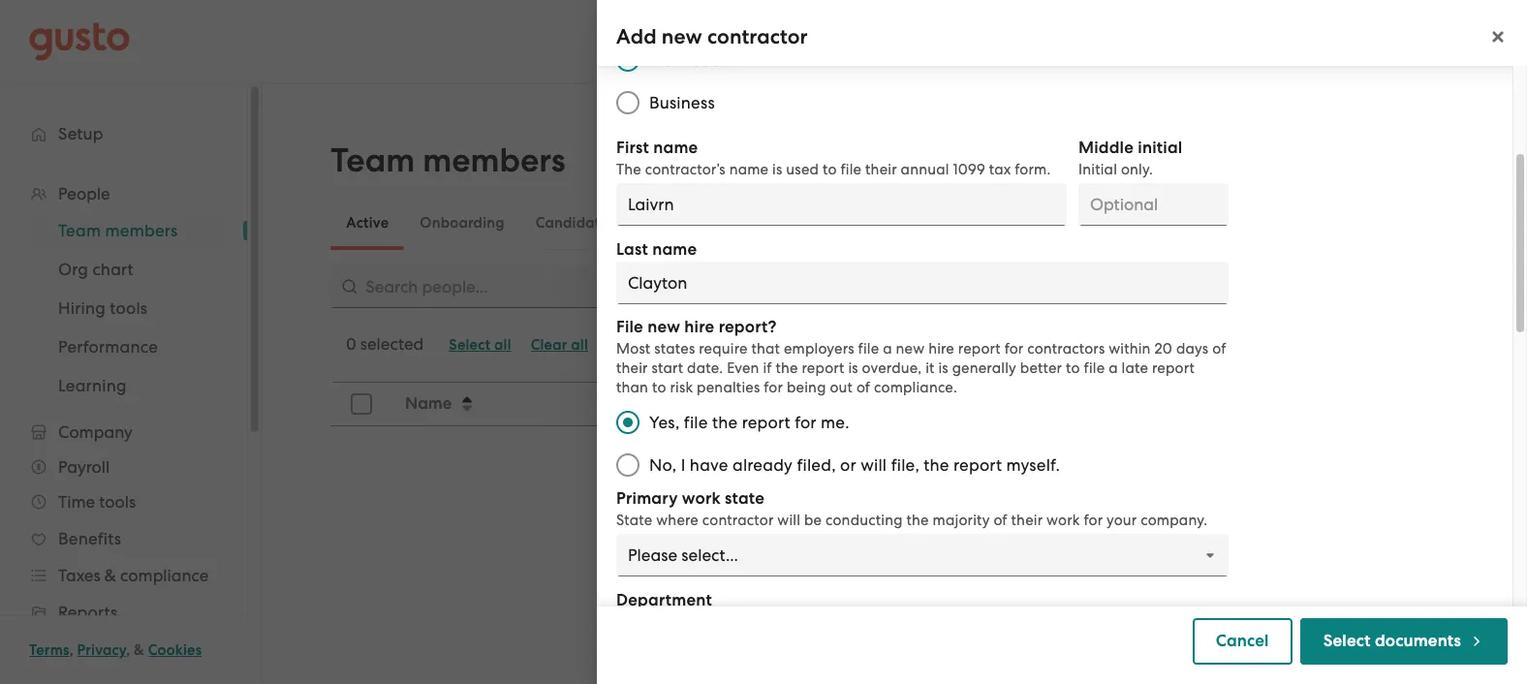 Task type: locate. For each thing, give the bounding box(es) containing it.
file
[[616, 317, 644, 337]]

select inside add a contractor dialog
[[1324, 631, 1371, 651]]

1 horizontal spatial work
[[1047, 512, 1080, 529]]

1 vertical spatial to
[[1066, 360, 1080, 377]]

0 vertical spatial select
[[449, 336, 491, 354]]

1 horizontal spatial will
[[861, 456, 887, 475]]

2 , from the left
[[126, 642, 130, 659]]

a up overdue, on the bottom right of the page
[[883, 340, 892, 358]]

0 horizontal spatial all
[[494, 336, 511, 354]]

to down start
[[652, 379, 666, 396]]

report down the "20"
[[1152, 360, 1195, 377]]

state
[[616, 512, 653, 529]]

0 horizontal spatial to
[[652, 379, 666, 396]]

0 horizontal spatial ,
[[69, 642, 73, 659]]

1 , from the left
[[69, 642, 73, 659]]

of
[[1213, 340, 1227, 358], [857, 379, 871, 396], [994, 512, 1008, 529]]

1 horizontal spatial their
[[866, 161, 897, 178]]

20
[[1155, 340, 1173, 358]]

first
[[616, 138, 649, 158]]

0 horizontal spatial is
[[773, 161, 783, 178]]

it
[[926, 360, 935, 377]]

all for select all
[[494, 336, 511, 354]]

generally
[[952, 360, 1017, 377]]

team members
[[331, 141, 565, 180]]

the right if
[[776, 360, 798, 377]]

0 vertical spatial hire
[[685, 317, 715, 337]]

2 vertical spatial new
[[896, 340, 925, 358]]

have
[[690, 456, 728, 475]]

0 horizontal spatial select
[[449, 336, 491, 354]]

late
[[1122, 360, 1149, 377]]

Select all rows on this page checkbox
[[340, 383, 383, 426]]

1 horizontal spatial all
[[571, 336, 588, 354]]

their
[[866, 161, 897, 178], [616, 360, 648, 377], [1012, 512, 1043, 529]]

name up contractor's
[[653, 138, 698, 158]]

most
[[616, 340, 651, 358]]

a left late
[[1109, 360, 1118, 377]]

department inside dialog main content 'element'
[[616, 590, 712, 611]]

department inside button
[[600, 394, 694, 414]]

0 horizontal spatial hire
[[685, 317, 715, 337]]

2 vertical spatial of
[[994, 512, 1008, 529]]

new up individual
[[662, 24, 703, 49]]

than
[[616, 379, 649, 396]]

no
[[850, 603, 873, 622]]

1 horizontal spatial hire
[[929, 340, 955, 358]]

0 horizontal spatial work
[[682, 489, 721, 509]]

offboarding
[[646, 214, 733, 232]]

filed,
[[797, 456, 836, 475]]

terms , privacy , & cookies
[[29, 642, 202, 659]]

name button
[[394, 384, 586, 425]]

1099
[[953, 161, 986, 178]]

0 horizontal spatial of
[[857, 379, 871, 396]]

contractor up individual
[[708, 24, 808, 49]]

department down where
[[616, 590, 712, 611]]

2 horizontal spatial their
[[1012, 512, 1043, 529]]

will right or
[[861, 456, 887, 475]]

yes, file the report for me.
[[649, 413, 850, 432]]

department
[[600, 394, 694, 414], [616, 590, 712, 611]]

name for last name
[[652, 239, 697, 260]]

people
[[877, 603, 931, 622]]

1 vertical spatial their
[[616, 360, 648, 377]]

0 vertical spatial to
[[823, 161, 837, 178]]

be
[[804, 512, 822, 529]]

0 vertical spatial department
[[600, 394, 694, 414]]

select left documents
[[1324, 631, 1371, 651]]

is left used in the right of the page
[[773, 161, 783, 178]]

privacy
[[77, 642, 126, 659]]

a
[[883, 340, 892, 358], [1109, 360, 1118, 377]]

file
[[841, 161, 862, 178], [858, 340, 879, 358], [1084, 360, 1105, 377], [684, 413, 708, 432]]

all left clear
[[494, 336, 511, 354]]

within
[[1109, 340, 1151, 358]]

employers
[[784, 340, 855, 358]]

work up where
[[682, 489, 721, 509]]

contractor down state
[[703, 512, 774, 529]]

2 horizontal spatial to
[[1066, 360, 1080, 377]]

new notifications image
[[713, 335, 732, 355], [713, 335, 732, 355]]

0 vertical spatial a
[[883, 340, 892, 358]]

to inside first name the contractor's name is used to file their annual 1099 tax form.
[[823, 161, 837, 178]]

0 vertical spatial name
[[653, 138, 698, 158]]

their inside first name the contractor's name is used to file their annual 1099 tax form.
[[866, 161, 897, 178]]

their left annual
[[866, 161, 897, 178]]

file right the yes,
[[684, 413, 708, 432]]

for up the better
[[1005, 340, 1024, 358]]

the
[[776, 360, 798, 377], [712, 413, 738, 432], [924, 456, 950, 475], [907, 512, 929, 529]]

0 horizontal spatial a
[[883, 340, 892, 358]]

2 horizontal spatial of
[[1213, 340, 1227, 358]]

their inside primary work state state where contractor will be conducting the majority of their work for your company.
[[1012, 512, 1043, 529]]

business
[[649, 93, 715, 112]]

report down employers
[[802, 360, 845, 377]]

select for select documents
[[1324, 631, 1371, 651]]

clear
[[531, 336, 568, 354]]

1 vertical spatial department
[[616, 590, 712, 611]]

all
[[494, 336, 511, 354], [571, 336, 588, 354]]

candidates button
[[520, 200, 631, 246]]

0 vertical spatial work
[[682, 489, 721, 509]]

to right used in the right of the page
[[823, 161, 837, 178]]

name down offboarding at the left top of the page
[[652, 239, 697, 260]]

0 vertical spatial their
[[866, 161, 897, 178]]

myself.
[[1007, 456, 1060, 475]]

1 horizontal spatial ,
[[126, 642, 130, 659]]

all for clear all
[[571, 336, 588, 354]]

will left the be
[[778, 512, 801, 529]]

for left your
[[1084, 512, 1103, 529]]

,
[[69, 642, 73, 659], [126, 642, 130, 659]]

select
[[449, 336, 491, 354], [1324, 631, 1371, 651]]

contractor
[[708, 24, 808, 49], [703, 512, 774, 529]]

new for add
[[662, 24, 703, 49]]

1 vertical spatial new
[[648, 317, 681, 337]]

1 vertical spatial contractor
[[703, 512, 774, 529]]

being
[[787, 379, 826, 396]]

for
[[1005, 340, 1024, 358], [764, 379, 783, 396], [795, 413, 817, 432], [1084, 512, 1103, 529]]

0 horizontal spatial their
[[616, 360, 648, 377]]

is inside first name the contractor's name is used to file their annual 1099 tax form.
[[773, 161, 783, 178]]

select up name button
[[449, 336, 491, 354]]

work left your
[[1047, 512, 1080, 529]]

that
[[752, 340, 780, 358]]

of right the out
[[857, 379, 871, 396]]

Last name field
[[616, 262, 1229, 304]]

selected
[[360, 334, 424, 354]]

, left 'privacy'
[[69, 642, 73, 659]]

conducting
[[826, 512, 903, 529]]

2 vertical spatial name
[[652, 239, 697, 260]]

all right clear
[[571, 336, 588, 354]]

their down myself. on the right bottom
[[1012, 512, 1043, 529]]

documents
[[1375, 631, 1462, 651]]

1 horizontal spatial of
[[994, 512, 1008, 529]]

the left majority
[[907, 512, 929, 529]]

1 horizontal spatial select
[[1324, 631, 1371, 651]]

is right it
[[939, 360, 949, 377]]

Business radio
[[607, 81, 649, 124]]

home image
[[29, 22, 130, 61]]

1 vertical spatial hire
[[929, 340, 955, 358]]

1 vertical spatial a
[[1109, 360, 1118, 377]]

department down start
[[600, 394, 694, 414]]

Search people... field
[[331, 266, 796, 308]]

add
[[616, 24, 657, 49]]

privacy link
[[77, 642, 126, 659]]

hire up require
[[685, 317, 715, 337]]

0 vertical spatial will
[[861, 456, 887, 475]]

middle initial initial only.
[[1079, 138, 1183, 178]]

2 all from the left
[[571, 336, 588, 354]]

clear all
[[531, 336, 588, 354]]

will inside primary work state state where contractor will be conducting the majority of their work for your company.
[[778, 512, 801, 529]]

of right majority
[[994, 512, 1008, 529]]

their inside the file new hire report? most states require that employers file a new hire report for contractors within 20 days of their start date. even if the report is overdue, it is generally better to file a late report than to risk penalties for being out of compliance.
[[616, 360, 648, 377]]

to down contractors
[[1066, 360, 1080, 377]]

is up the out
[[848, 360, 859, 377]]

compliance.
[[874, 379, 958, 396]]

annual
[[901, 161, 950, 178]]

report?
[[719, 317, 777, 337]]

hire up it
[[929, 340, 955, 358]]

initial
[[1079, 161, 1118, 178]]

2 vertical spatial their
[[1012, 512, 1043, 529]]

cookies button
[[148, 639, 202, 662]]

new up the states
[[648, 317, 681, 337]]

1 horizontal spatial to
[[823, 161, 837, 178]]

1 vertical spatial will
[[778, 512, 801, 529]]

used
[[786, 161, 819, 178]]

members
[[423, 141, 565, 180]]

terms link
[[29, 642, 69, 659]]

contractor's
[[645, 161, 726, 178]]

1 all from the left
[[494, 336, 511, 354]]

1 vertical spatial select
[[1324, 631, 1371, 651]]

cancel button
[[1193, 618, 1293, 665]]

to
[[823, 161, 837, 178], [1066, 360, 1080, 377], [652, 379, 666, 396]]

, left &
[[126, 642, 130, 659]]

file up first name field
[[841, 161, 862, 178]]

name
[[653, 138, 698, 158], [730, 161, 769, 178], [652, 239, 697, 260]]

of inside primary work state state where contractor will be conducting the majority of their work for your company.
[[994, 512, 1008, 529]]

report up already
[[742, 413, 791, 432]]

their up than
[[616, 360, 648, 377]]

new up overdue, on the bottom right of the page
[[896, 340, 925, 358]]

no, i have already filed, or will file, the report myself.
[[649, 456, 1060, 475]]

name left used in the right of the page
[[730, 161, 769, 178]]

1 horizontal spatial a
[[1109, 360, 1118, 377]]

0 vertical spatial new
[[662, 24, 703, 49]]

majority
[[933, 512, 990, 529]]

of right days
[[1213, 340, 1227, 358]]

0 horizontal spatial will
[[778, 512, 801, 529]]

will for state
[[778, 512, 801, 529]]



Task type: vqa. For each thing, say whether or not it's contained in the screenshot.
fourth CHECK icon from the bottom of the Pay schedule list
no



Task type: describe. For each thing, give the bounding box(es) containing it.
last name
[[616, 239, 697, 260]]

name
[[405, 394, 452, 414]]

dismissed button
[[749, 200, 848, 246]]

risk
[[670, 379, 693, 396]]

onboarding
[[420, 214, 505, 232]]

clear all button
[[521, 330, 598, 361]]

out
[[830, 379, 853, 396]]

candidates
[[536, 214, 615, 232]]

your
[[1107, 512, 1137, 529]]

for down if
[[764, 379, 783, 396]]

report up generally
[[958, 340, 1001, 358]]

the inside the file new hire report? most states require that employers file a new hire report for contractors within 20 days of their start date. even if the report is overdue, it is generally better to file a late report than to risk penalties for being out of compliance.
[[776, 360, 798, 377]]

initial
[[1138, 138, 1183, 158]]

0 vertical spatial contractor
[[708, 24, 808, 49]]

company.
[[1141, 512, 1208, 529]]

last
[[616, 239, 648, 260]]

file,
[[891, 456, 920, 475]]

2 vertical spatial to
[[652, 379, 666, 396]]

select documents
[[1324, 631, 1462, 651]]

no people found
[[850, 603, 980, 622]]

the right file,
[[924, 456, 950, 475]]

found
[[935, 603, 980, 622]]

yes,
[[649, 413, 680, 432]]

primary
[[616, 489, 678, 509]]

the down penalties
[[712, 413, 738, 432]]

days
[[1177, 340, 1209, 358]]

start
[[652, 360, 684, 377]]

tax
[[989, 161, 1011, 178]]

account menu element
[[1153, 0, 1498, 82]]

first name the contractor's name is used to file their annual 1099 tax form.
[[616, 138, 1051, 178]]

active
[[346, 214, 389, 232]]

file new hire report? most states require that employers file a new hire report for contractors within 20 days of their start date. even if the report is overdue, it is generally better to file a late report than to risk penalties for being out of compliance.
[[616, 317, 1227, 396]]

the
[[616, 161, 642, 178]]

select all
[[449, 336, 511, 354]]

onboarding button
[[404, 200, 520, 246]]

2 horizontal spatial is
[[939, 360, 949, 377]]

team
[[331, 141, 415, 180]]

penalties
[[697, 379, 760, 396]]

terms
[[29, 642, 69, 659]]

better
[[1020, 360, 1063, 377]]

0 selected status
[[346, 334, 424, 354]]

add new contractor
[[616, 24, 808, 49]]

no,
[[649, 456, 677, 475]]

team members tab list
[[331, 196, 1445, 250]]

1 vertical spatial name
[[730, 161, 769, 178]]

active button
[[331, 200, 404, 246]]

only.
[[1121, 161, 1153, 178]]

add a contractor dialog
[[597, 0, 1528, 684]]

new for file
[[648, 317, 681, 337]]

i
[[681, 456, 686, 475]]

file inside first name the contractor's name is used to file their annual 1099 tax form.
[[841, 161, 862, 178]]

report left myself. on the right bottom
[[954, 456, 1002, 475]]

contractor inside primary work state state where contractor will be conducting the majority of their work for your company.
[[703, 512, 774, 529]]

Individual radio
[[607, 39, 649, 81]]

&
[[134, 642, 144, 659]]

select for select all
[[449, 336, 491, 354]]

state
[[725, 489, 765, 509]]

Yes, file the report for me. radio
[[607, 401, 649, 444]]

even
[[727, 360, 759, 377]]

0
[[346, 334, 356, 354]]

require
[[699, 340, 748, 358]]

No, I have already filed, or will file, the report myself. radio
[[607, 444, 649, 487]]

1 horizontal spatial is
[[848, 360, 859, 377]]

individual
[[649, 50, 727, 70]]

select all button
[[439, 330, 521, 361]]

for inside primary work state state where contractor will be conducting the majority of their work for your company.
[[1084, 512, 1103, 529]]

if
[[763, 360, 772, 377]]

form.
[[1015, 161, 1051, 178]]

file up overdue, on the bottom right of the page
[[858, 340, 879, 358]]

file down contractors
[[1084, 360, 1105, 377]]

middle
[[1079, 138, 1134, 158]]

select documents button
[[1300, 618, 1508, 665]]

0 vertical spatial of
[[1213, 340, 1227, 358]]

dismissed
[[764, 214, 832, 232]]

will for have
[[861, 456, 887, 475]]

cancel
[[1216, 631, 1269, 651]]

where
[[656, 512, 699, 529]]

overdue,
[[862, 360, 922, 377]]

dialog main content element
[[597, 0, 1528, 684]]

cookies
[[148, 642, 202, 659]]

contractors
[[1028, 340, 1105, 358]]

department button
[[588, 384, 877, 425]]

for left me.
[[795, 413, 817, 432]]

1 vertical spatial of
[[857, 379, 871, 396]]

First name field
[[616, 183, 1067, 226]]

offboarding button
[[631, 200, 749, 246]]

me.
[[821, 413, 850, 432]]

Middle initial field
[[1079, 183, 1229, 226]]

1 vertical spatial work
[[1047, 512, 1080, 529]]

0 selected
[[346, 334, 424, 354]]

name for first name the contractor's name is used to file their annual 1099 tax form.
[[653, 138, 698, 158]]

the inside primary work state state where contractor will be conducting the majority of their work for your company.
[[907, 512, 929, 529]]

states
[[654, 340, 695, 358]]

date.
[[687, 360, 723, 377]]



